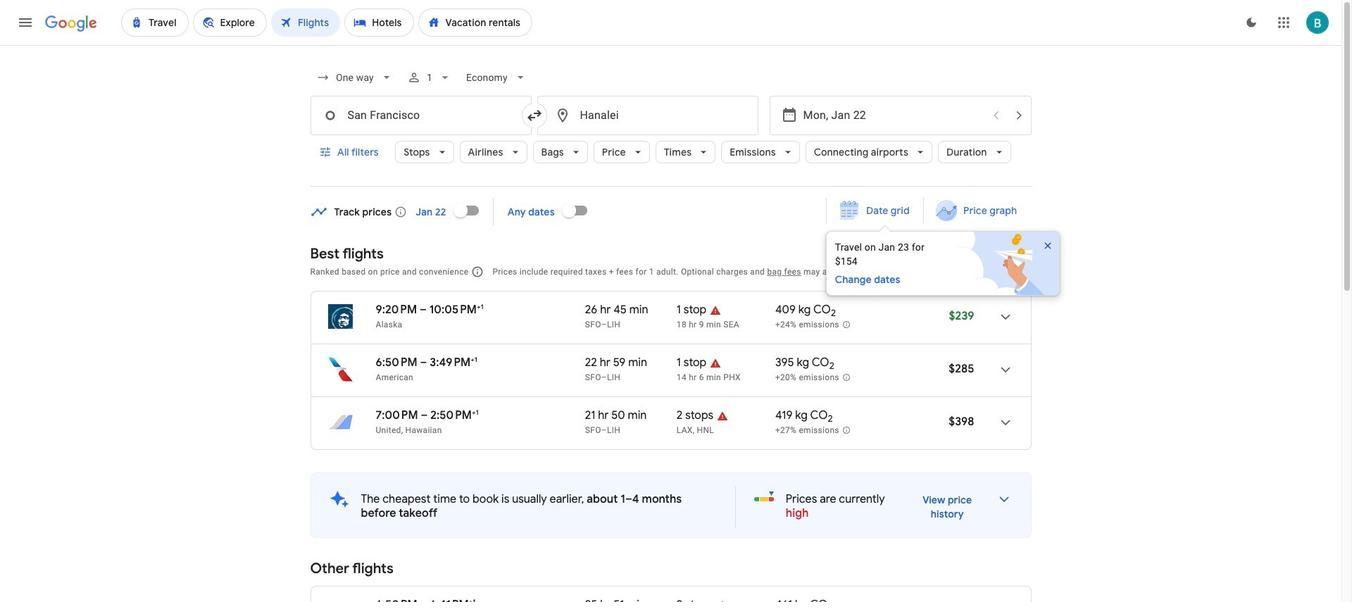 Task type: locate. For each thing, give the bounding box(es) containing it.
flight details. leaves san francisco international airport (sfo) at 6:50 pm on monday, january 22 and arrives at lihue airport at 3:49 pm on tuesday, january 23. image
[[989, 353, 1022, 387]]

layover (1 of 2) is a 11 hr 54 min overnight layover at los angeles international airport (lax) in los angeles. layover (2 of 2) is a 1 hr 48 min layover at daniel k. inouye international airport in honolulu. element
[[677, 425, 768, 436]]

None text field
[[310, 96, 531, 135]]

leaves san francisco international airport (sfo) at 9:20 pm on monday, january 22 and arrives at lihue airport at 10:05 pm on tuesday, january 23. element
[[376, 302, 484, 317]]

total duration 21 hr 50 min. element
[[585, 409, 677, 425]]

Departure time: 6:50 PM. text field
[[376, 356, 417, 370]]

1 vertical spatial 2 stops flight. element
[[677, 598, 714, 602]]

flight details. leaves san francisco international airport (sfo) at 9:20 pm on monday, january 22 and arrives at lihue airport at 10:05 pm on tuesday, january 23. image
[[989, 300, 1022, 334]]

leaves san francisco international airport (sfo) at 6:50 pm on monday, january 22 and arrives at lihue airport at 6:41 pm on tuesday, january 23. element
[[376, 598, 476, 602]]

find the best price region
[[310, 193, 1075, 296]]

398 US dollars text field
[[949, 415, 974, 429]]

None field
[[310, 65, 399, 90], [461, 65, 533, 90], [310, 65, 399, 90], [461, 65, 533, 90]]

1 vertical spatial 1 stop flight. element
[[677, 356, 707, 372]]

None text field
[[537, 96, 758, 135]]

2 stops flight. element
[[677, 409, 714, 425], [677, 598, 714, 602]]

1 stop flight. element
[[677, 303, 707, 319], [677, 356, 707, 372]]

total duration 26 hr 45 min. element
[[585, 303, 677, 319]]

1 1 stop flight. element from the top
[[677, 303, 707, 319]]

2 1 stop flight. element from the top
[[677, 356, 707, 372]]

Departure time: 9:20 PM. text field
[[376, 303, 417, 317]]

None search field
[[310, 61, 1032, 187]]

0 vertical spatial 2 stops flight. element
[[677, 409, 714, 425]]

main menu image
[[17, 14, 34, 31]]

Arrival time: 10:05 PM on  Tuesday, January 23. text field
[[429, 302, 484, 317]]

Arrival time: 3:49 PM on  Tuesday, January 23. text field
[[430, 355, 478, 370]]

0 vertical spatial 1 stop flight. element
[[677, 303, 707, 319]]

main content
[[310, 193, 1075, 602]]



Task type: vqa. For each thing, say whether or not it's contained in the screenshot.
"Send to phone"
no



Task type: describe. For each thing, give the bounding box(es) containing it.
change appearance image
[[1235, 6, 1269, 39]]

285 US dollars text field
[[949, 362, 974, 376]]

Departure time: 6:50 PM. text field
[[376, 598, 417, 602]]

Arrival time: 6:41 PM on  Tuesday, January 23. text field
[[430, 598, 476, 602]]

view price history image
[[987, 482, 1021, 516]]

Departure time: 7:00 PM. text field
[[376, 409, 418, 423]]

learn more about tracked prices image
[[395, 205, 407, 218]]

Arrival time: 2:50 PM on  Tuesday, January 23. text field
[[431, 408, 479, 423]]

total duration 22 hr 59 min. element
[[585, 356, 677, 372]]

1 2 stops flight. element from the top
[[677, 409, 714, 425]]

239 US dollars text field
[[949, 309, 974, 323]]

Departure text field
[[803, 96, 984, 135]]

leaves san francisco international airport (sfo) at 7:00 pm on monday, january 22 and arrives at lihue airport at 2:50 pm on tuesday, january 23. element
[[376, 408, 479, 423]]

1 stop flight. element for total duration 22 hr 59 min. element
[[677, 356, 707, 372]]

loading results progress bar
[[0, 45, 1342, 48]]

total duration 25 hr 51 min. element
[[585, 598, 677, 602]]

close image
[[1042, 240, 1053, 251]]

1 stop flight. element for the total duration 26 hr 45 min. element
[[677, 303, 707, 319]]

2 2 stops flight. element from the top
[[677, 598, 714, 602]]

swap origin and destination. image
[[526, 107, 543, 124]]

learn more about ranking image
[[471, 266, 484, 278]]

flight details. leaves san francisco international airport (sfo) at 7:00 pm on monday, january 22 and arrives at lihue airport at 2:50 pm on tuesday, january 23. image
[[989, 406, 1022, 440]]

leaves san francisco international airport (sfo) at 6:50 pm on monday, january 22 and arrives at lihue airport at 3:49 pm on tuesday, january 23. element
[[376, 355, 478, 370]]



